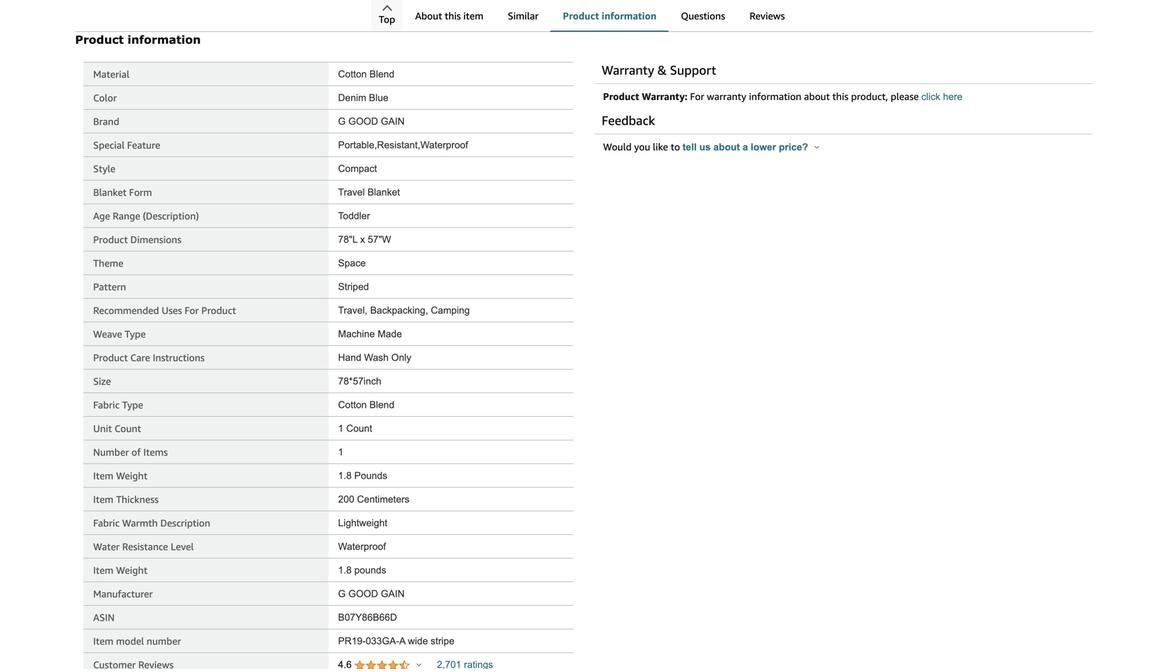 Task type: describe. For each thing, give the bounding box(es) containing it.
warranty
[[707, 91, 747, 102]]

please
[[891, 91, 919, 102]]

1 vertical spatial information
[[128, 33, 201, 46]]

x
[[360, 234, 365, 245]]

level
[[171, 541, 194, 553]]

made
[[378, 329, 402, 340]]

product right similar
[[563, 10, 599, 22]]

would
[[603, 141, 632, 152]]

lower
[[751, 142, 776, 152]]

product dimensions
[[93, 234, 181, 245]]

fabric warmth description
[[93, 518, 210, 529]]

item model number
[[93, 636, 181, 647]]

pr19-
[[338, 636, 366, 647]]

item thickness
[[93, 494, 159, 505]]

item weight for 1.8 pounds
[[93, 470, 148, 482]]

blend for material
[[370, 69, 394, 79]]

striped
[[338, 282, 369, 292]]

description
[[160, 518, 210, 529]]

wash
[[364, 352, 389, 363]]

pounds
[[354, 471, 387, 481]]

product care instructions
[[93, 352, 205, 364]]

recommended
[[93, 305, 159, 316]]

weight for 1.8 pounds
[[116, 470, 148, 482]]

would you like to
[[603, 141, 683, 152]]

item weight for 1.8 pounds
[[93, 565, 148, 576]]

machine made
[[338, 329, 402, 340]]

weave type
[[93, 328, 146, 340]]

a
[[743, 142, 748, 152]]

unit
[[93, 423, 112, 434]]

click here link
[[922, 91, 963, 102]]

g good gain for manufacturer
[[338, 589, 405, 600]]

(description)
[[143, 210, 199, 222]]

special
[[93, 139, 125, 151]]

hand wash only
[[338, 352, 411, 363]]

age
[[93, 210, 110, 222]]

cotton blend for material
[[338, 69, 394, 79]]

travel blanket
[[338, 187, 400, 198]]

age range (description)
[[93, 210, 199, 222]]

gain for brand
[[381, 116, 405, 127]]

1 count
[[338, 423, 372, 434]]

form
[[129, 187, 152, 198]]

backpacking,
[[370, 305, 428, 316]]

pr19-033ga-a wide stripe
[[338, 636, 455, 647]]

tell us about a lower price? button
[[683, 142, 820, 152]]

2 horizontal spatial information
[[749, 91, 802, 102]]

78"l x 57"w
[[338, 234, 391, 245]]

popover image inside the tell us about a lower price? button
[[815, 145, 820, 149]]

feedback
[[602, 113, 655, 128]]

size
[[93, 376, 111, 387]]

1.8 for 1.8 pounds
[[338, 565, 352, 576]]

weave
[[93, 328, 122, 340]]

toddler
[[338, 211, 370, 221]]

number of items
[[93, 447, 168, 458]]

for for warranty:
[[690, 91, 704, 102]]

blanket form
[[93, 187, 152, 198]]

item for pr19-033ga-a wide stripe
[[93, 636, 113, 647]]

g for brand
[[338, 116, 346, 127]]

1 blanket from the left
[[93, 187, 127, 198]]

travel,
[[338, 305, 368, 316]]

range
[[113, 210, 140, 222]]

&
[[658, 62, 667, 77]]

you
[[634, 141, 650, 152]]

only
[[391, 352, 411, 363]]

water resistance level
[[93, 541, 194, 553]]

57"w
[[368, 234, 391, 245]]

travel, backpacking, camping
[[338, 305, 470, 316]]

type for fabric type
[[122, 399, 143, 411]]

thickness
[[116, 494, 159, 505]]

pattern
[[93, 281, 126, 293]]

centimeters
[[357, 494, 410, 505]]

0 vertical spatial product information
[[563, 10, 657, 22]]

brand
[[93, 116, 119, 127]]

1.8 pounds
[[338, 471, 387, 481]]

click
[[922, 91, 941, 102]]

warmth
[[122, 518, 158, 529]]

items
[[143, 447, 168, 458]]

200 centimeters
[[338, 494, 410, 505]]

compact
[[338, 163, 377, 174]]

pounds
[[354, 565, 386, 576]]

item for 1.8 pounds
[[93, 565, 113, 576]]

g good gain for brand
[[338, 116, 405, 127]]

product up the theme
[[93, 234, 128, 245]]

fabric for fabric warmth description
[[93, 518, 120, 529]]

count for unit count
[[115, 423, 141, 434]]

space
[[338, 258, 366, 269]]

1 for 1 count
[[338, 423, 344, 434]]

top
[[379, 14, 395, 25]]



Task type: vqa. For each thing, say whether or not it's contained in the screenshot.
"Save"
no



Task type: locate. For each thing, give the bounding box(es) containing it.
about this item
[[415, 10, 484, 22]]

1 weight from the top
[[116, 470, 148, 482]]

0 horizontal spatial information
[[128, 33, 201, 46]]

2 weight from the top
[[116, 565, 148, 576]]

good
[[348, 116, 378, 127], [348, 589, 378, 600]]

2 blend from the top
[[370, 400, 394, 411]]

cotton blend down 78*57inch
[[338, 400, 394, 411]]

type for weave type
[[125, 328, 146, 340]]

travel
[[338, 187, 365, 198]]

2 g from the top
[[338, 589, 346, 600]]

fabric type
[[93, 399, 143, 411]]

tell us about a lower price?
[[683, 142, 811, 152]]

material
[[93, 68, 129, 80]]

1 fabric from the top
[[93, 399, 120, 411]]

1 horizontal spatial this
[[833, 91, 849, 102]]

0 vertical spatial 1.8
[[338, 471, 352, 481]]

asin
[[93, 612, 115, 624]]

0 horizontal spatial popover image
[[417, 663, 421, 667]]

warranty
[[602, 62, 654, 77]]

1 vertical spatial g
[[338, 589, 346, 600]]

type up unit count
[[122, 399, 143, 411]]

camping
[[431, 305, 470, 316]]

blend for fabric type
[[370, 400, 394, 411]]

item down asin at the left of the page
[[93, 636, 113, 647]]

2 vertical spatial information
[[749, 91, 802, 102]]

theme
[[93, 258, 123, 269]]

blend
[[370, 69, 394, 79], [370, 400, 394, 411]]

0 vertical spatial g good gain
[[338, 116, 405, 127]]

0 vertical spatial type
[[125, 328, 146, 340]]

1 horizontal spatial product information
[[563, 10, 657, 22]]

popover image down the wide
[[417, 663, 421, 667]]

1 down "1 count"
[[338, 447, 344, 458]]

2 cotton from the top
[[338, 400, 367, 411]]

0 vertical spatial g
[[338, 116, 346, 127]]

2 blanket from the left
[[368, 187, 400, 198]]

manufacturer
[[93, 589, 153, 600]]

information up the material
[[128, 33, 201, 46]]

0 vertical spatial item weight
[[93, 470, 148, 482]]

questions
[[681, 10, 725, 22]]

1 horizontal spatial about
[[804, 91, 830, 102]]

0 vertical spatial fabric
[[93, 399, 120, 411]]

product warranty: for warranty information about this product, please click here
[[603, 91, 963, 102]]

1 vertical spatial product information
[[75, 33, 201, 46]]

2 1 from the top
[[338, 447, 344, 458]]

0 vertical spatial cotton
[[338, 69, 367, 79]]

waterproof
[[338, 542, 386, 552]]

style
[[93, 163, 115, 174]]

2 1.8 from the top
[[338, 565, 352, 576]]

0 vertical spatial information
[[602, 10, 657, 22]]

2 item from the top
[[93, 494, 113, 505]]

2 gain from the top
[[381, 589, 405, 600]]

stripe
[[431, 636, 455, 647]]

lightweight
[[338, 518, 387, 529]]

color
[[93, 92, 117, 103]]

here
[[943, 91, 963, 102]]

this left item
[[445, 10, 461, 22]]

fabric up water
[[93, 518, 120, 529]]

1 horizontal spatial information
[[602, 10, 657, 22]]

1.8 left pounds
[[338, 565, 352, 576]]

product information up warranty
[[563, 10, 657, 22]]

this
[[445, 10, 461, 22], [833, 91, 849, 102]]

item down number
[[93, 470, 113, 482]]

gain
[[381, 116, 405, 127], [381, 589, 405, 600]]

product down weave
[[93, 352, 128, 364]]

1 blend from the top
[[370, 69, 394, 79]]

g for manufacturer
[[338, 589, 346, 600]]

item for 1.8 pounds
[[93, 470, 113, 482]]

of
[[132, 447, 141, 458]]

1 1 from the top
[[338, 423, 344, 434]]

about left a
[[714, 142, 740, 152]]

g down denim
[[338, 116, 346, 127]]

information
[[602, 10, 657, 22], [128, 33, 201, 46], [749, 91, 802, 102]]

g good gain down pounds
[[338, 589, 405, 600]]

gain down pounds
[[381, 589, 405, 600]]

to
[[671, 141, 680, 152]]

1.8 up 200
[[338, 471, 352, 481]]

instructions
[[153, 352, 205, 364]]

item left thickness
[[93, 494, 113, 505]]

support
[[670, 62, 716, 77]]

good down denim blue on the left
[[348, 116, 378, 127]]

product right uses
[[201, 305, 236, 316]]

blanket
[[93, 187, 127, 198], [368, 187, 400, 198]]

us
[[700, 142, 711, 152]]

type up care
[[125, 328, 146, 340]]

0 horizontal spatial blanket
[[93, 187, 127, 198]]

portable,resistant,waterproof
[[338, 140, 468, 150]]

1 vertical spatial fabric
[[93, 518, 120, 529]]

1 g good gain from the top
[[338, 116, 405, 127]]

dimensions
[[130, 234, 181, 245]]

cotton for fabric type
[[338, 400, 367, 411]]

0 horizontal spatial this
[[445, 10, 461, 22]]

item for 200 centimeters
[[93, 494, 113, 505]]

resistance
[[122, 541, 168, 553]]

2 fabric from the top
[[93, 518, 120, 529]]

cotton for material
[[338, 69, 367, 79]]

1 horizontal spatial popover image
[[815, 145, 820, 149]]

1 vertical spatial 1
[[338, 447, 344, 458]]

information up warranty
[[602, 10, 657, 22]]

model
[[116, 636, 144, 647]]

gain for manufacturer
[[381, 589, 405, 600]]

1 horizontal spatial count
[[346, 423, 372, 434]]

machine
[[338, 329, 375, 340]]

popover image
[[815, 145, 820, 149], [417, 663, 421, 667]]

good down 1.8 pounds
[[348, 589, 378, 600]]

1 count from the left
[[115, 423, 141, 434]]

cotton blend
[[338, 69, 394, 79], [338, 400, 394, 411]]

warranty & support
[[602, 62, 716, 77]]

cotton up "1 count"
[[338, 400, 367, 411]]

0 horizontal spatial about
[[714, 142, 740, 152]]

reviews
[[750, 10, 785, 22]]

fabric up unit
[[93, 399, 120, 411]]

special feature
[[93, 139, 160, 151]]

1 gain from the top
[[381, 116, 405, 127]]

1 1.8 from the top
[[338, 471, 352, 481]]

uses
[[162, 305, 182, 316]]

item weight
[[93, 470, 148, 482], [93, 565, 148, 576]]

item weight up manufacturer
[[93, 565, 148, 576]]

1 cotton from the top
[[338, 69, 367, 79]]

1 vertical spatial g good gain
[[338, 589, 405, 600]]

0 horizontal spatial count
[[115, 423, 141, 434]]

1 item weight from the top
[[93, 470, 148, 482]]

weight up manufacturer
[[116, 565, 148, 576]]

1.8 pounds
[[338, 565, 386, 576]]

2 count from the left
[[346, 423, 372, 434]]

count down 78*57inch
[[346, 423, 372, 434]]

care
[[130, 352, 150, 364]]

cotton blend up denim blue on the left
[[338, 69, 394, 79]]

gain up portable,resistant,waterproof
[[381, 116, 405, 127]]

1 vertical spatial type
[[122, 399, 143, 411]]

1 for 1
[[338, 447, 344, 458]]

popover image right price?
[[815, 145, 820, 149]]

similar
[[508, 10, 539, 22]]

1.8 for 1.8 pounds
[[338, 471, 352, 481]]

blend down 78*57inch
[[370, 400, 394, 411]]

for right uses
[[185, 305, 199, 316]]

item down water
[[93, 565, 113, 576]]

1 g from the top
[[338, 116, 346, 127]]

2 g good gain from the top
[[338, 589, 405, 600]]

for down support
[[690, 91, 704, 102]]

cotton up denim
[[338, 69, 367, 79]]

product,
[[851, 91, 888, 102]]

1 item from the top
[[93, 470, 113, 482]]

blanket down style
[[93, 187, 127, 198]]

warranty:
[[642, 91, 688, 102]]

g
[[338, 116, 346, 127], [338, 589, 346, 600]]

weight down number of items
[[116, 470, 148, 482]]

1 vertical spatial about
[[714, 142, 740, 152]]

1 vertical spatial this
[[833, 91, 849, 102]]

1 vertical spatial popover image
[[417, 663, 421, 667]]

g down 1.8 pounds
[[338, 589, 346, 600]]

blend up blue
[[370, 69, 394, 79]]

1 vertical spatial for
[[185, 305, 199, 316]]

tell
[[683, 142, 697, 152]]

information right the warranty
[[749, 91, 802, 102]]

weight for 1.8 pounds
[[116, 565, 148, 576]]

1 vertical spatial cotton blend
[[338, 400, 394, 411]]

product up feedback
[[603, 91, 639, 102]]

for for uses
[[185, 305, 199, 316]]

2 cotton blend from the top
[[338, 400, 394, 411]]

count up number of items
[[115, 423, 141, 434]]

fabric for fabric type
[[93, 399, 120, 411]]

0 horizontal spatial product information
[[75, 33, 201, 46]]

1 vertical spatial item weight
[[93, 565, 148, 576]]

product information up the material
[[75, 33, 201, 46]]

blanket right travel
[[368, 187, 400, 198]]

2 good from the top
[[348, 589, 378, 600]]

1 cotton blend from the top
[[338, 69, 394, 79]]

feature
[[127, 139, 160, 151]]

1 horizontal spatial blanket
[[368, 187, 400, 198]]

price?
[[779, 142, 808, 152]]

good for brand
[[348, 116, 378, 127]]

hand
[[338, 352, 361, 363]]

1 vertical spatial blend
[[370, 400, 394, 411]]

unit count
[[93, 423, 141, 434]]

0 vertical spatial popover image
[[815, 145, 820, 149]]

0 vertical spatial about
[[804, 91, 830, 102]]

1 vertical spatial 1.8
[[338, 565, 352, 576]]

1 good from the top
[[348, 116, 378, 127]]

0 vertical spatial 1
[[338, 423, 344, 434]]

0 vertical spatial for
[[690, 91, 704, 102]]

about left product,
[[804, 91, 830, 102]]

0 vertical spatial good
[[348, 116, 378, 127]]

item weight up item thickness
[[93, 470, 148, 482]]

g good gain down blue
[[338, 116, 405, 127]]

0 horizontal spatial for
[[185, 305, 199, 316]]

0 vertical spatial weight
[[116, 470, 148, 482]]

4 item from the top
[[93, 636, 113, 647]]

78*57inch
[[338, 376, 381, 387]]

1 down 78*57inch
[[338, 423, 344, 434]]

0 vertical spatial this
[[445, 10, 461, 22]]

count for 1 count
[[346, 423, 372, 434]]

about
[[804, 91, 830, 102], [714, 142, 740, 152]]

200
[[338, 494, 354, 505]]

a
[[399, 636, 405, 647]]

1 vertical spatial gain
[[381, 589, 405, 600]]

type
[[125, 328, 146, 340], [122, 399, 143, 411]]

033ga-
[[366, 636, 399, 647]]

denim blue
[[338, 92, 389, 103]]

1 vertical spatial good
[[348, 589, 378, 600]]

1 horizontal spatial for
[[690, 91, 704, 102]]

product up the material
[[75, 33, 124, 46]]

1 vertical spatial weight
[[116, 565, 148, 576]]

cotton blend for fabric type
[[338, 400, 394, 411]]

good for manufacturer
[[348, 589, 378, 600]]

like
[[653, 141, 668, 152]]

3 item from the top
[[93, 565, 113, 576]]

cotton
[[338, 69, 367, 79], [338, 400, 367, 411]]

about
[[415, 10, 442, 22]]

number
[[147, 636, 181, 647]]

this left product,
[[833, 91, 849, 102]]

0 vertical spatial gain
[[381, 116, 405, 127]]

0 vertical spatial cotton blend
[[338, 69, 394, 79]]

2 item weight from the top
[[93, 565, 148, 576]]

1.8
[[338, 471, 352, 481], [338, 565, 352, 576]]

denim
[[338, 92, 366, 103]]

1 vertical spatial cotton
[[338, 400, 367, 411]]

0 vertical spatial blend
[[370, 69, 394, 79]]

number
[[93, 447, 129, 458]]



